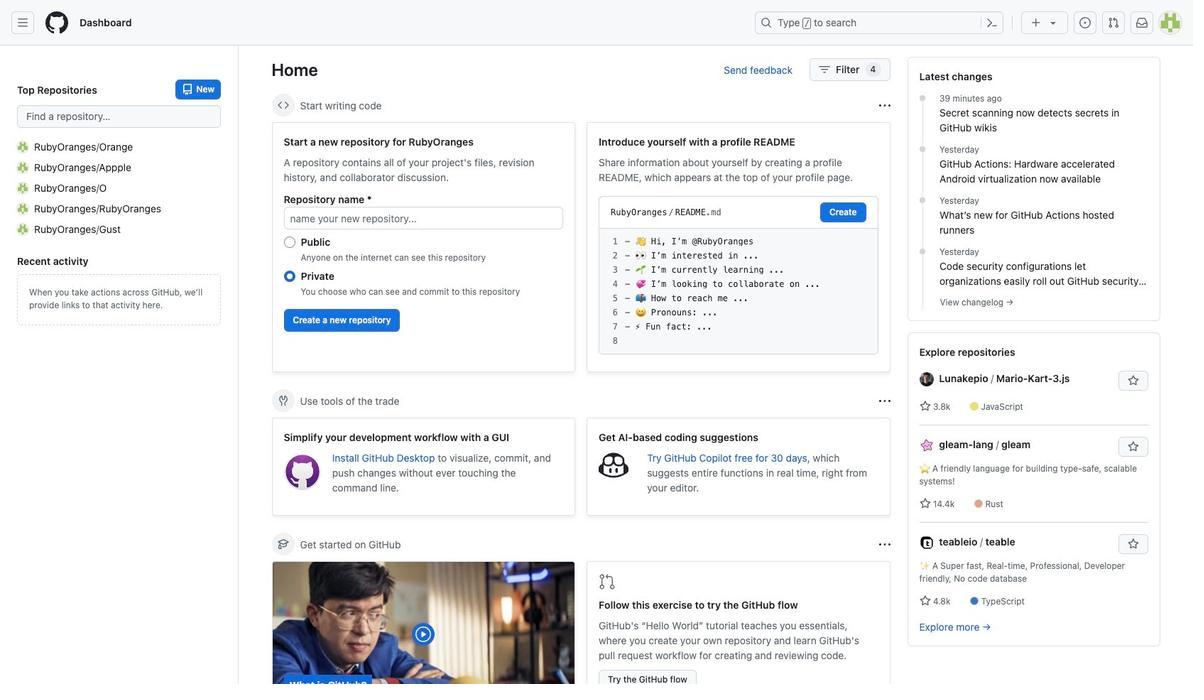 Task type: describe. For each thing, give the bounding box(es) containing it.
homepage image
[[45, 11, 68, 34]]

tools image
[[277, 395, 289, 406]]

2 dot fill image from the top
[[917, 246, 929, 257]]

command palette image
[[987, 17, 998, 28]]

explore repositories navigation
[[908, 332, 1160, 646]]

1 dot fill image from the top
[[917, 195, 929, 206]]

github desktop image
[[284, 453, 321, 490]]

@teableio profile image
[[920, 536, 934, 550]]

star image for '@gleam-lang profile' icon
[[920, 498, 931, 509]]

1 dot fill image from the top
[[917, 92, 929, 104]]

why am i seeing this? image for get ai-based coding suggestions element
[[879, 395, 891, 407]]

start a new repository element
[[272, 122, 575, 372]]

appple image
[[17, 162, 28, 173]]

name your new repository... text field
[[284, 207, 563, 229]]

none radio inside start a new repository element
[[284, 237, 295, 248]]

why am i seeing this? image for 'try the github flow' element
[[879, 539, 891, 550]]

star this repository image
[[1128, 539, 1139, 550]]

git pull request image inside 'try the github flow' element
[[599, 573, 616, 590]]

star this repository image for @lunakepio profile icon
[[1128, 375, 1139, 386]]

explore element
[[908, 57, 1160, 684]]

1 horizontal spatial git pull request image
[[1108, 17, 1120, 28]]

none radio inside start a new repository element
[[284, 271, 295, 282]]

issue opened image
[[1080, 17, 1091, 28]]

@lunakepio profile image
[[920, 372, 934, 387]]

o image
[[17, 182, 28, 194]]

none submit inside introduce yourself with a profile readme element
[[821, 202, 866, 222]]



Task type: locate. For each thing, give the bounding box(es) containing it.
play image
[[415, 626, 432, 643]]

0 horizontal spatial git pull request image
[[599, 573, 616, 590]]

introduce yourself with a profile readme element
[[587, 122, 891, 372]]

what is github? image
[[272, 562, 575, 684]]

@gleam-lang profile image
[[920, 439, 934, 453]]

0 vertical spatial dot fill image
[[917, 92, 929, 104]]

simplify your development workflow with a gui element
[[272, 418, 575, 516]]

2 dot fill image from the top
[[917, 144, 929, 155]]

None radio
[[284, 237, 295, 248]]

3 why am i seeing this? image from the top
[[879, 539, 891, 550]]

None submit
[[821, 202, 866, 222]]

orange image
[[17, 141, 28, 152]]

gust image
[[17, 223, 28, 235]]

star image down @lunakepio profile icon
[[920, 401, 931, 412]]

1 vertical spatial star this repository image
[[1128, 441, 1139, 453]]

Top Repositories search field
[[17, 105, 221, 128]]

star image for @teableio profile image
[[920, 595, 931, 607]]

1 why am i seeing this? image from the top
[[879, 100, 891, 111]]

3 star image from the top
[[920, 595, 931, 607]]

2 why am i seeing this? image from the top
[[879, 395, 891, 407]]

2 star this repository image from the top
[[1128, 441, 1139, 453]]

mortar board image
[[277, 539, 289, 550]]

0 vertical spatial star this repository image
[[1128, 375, 1139, 386]]

code image
[[277, 99, 289, 111]]

0 vertical spatial star image
[[920, 401, 931, 412]]

dot fill image
[[917, 92, 929, 104], [917, 144, 929, 155]]

why am i seeing this? image
[[879, 100, 891, 111], [879, 395, 891, 407], [879, 539, 891, 550]]

star image up @teableio profile image
[[920, 498, 931, 509]]

notifications image
[[1137, 17, 1148, 28]]

0 vertical spatial git pull request image
[[1108, 17, 1120, 28]]

1 vertical spatial why am i seeing this? image
[[879, 395, 891, 407]]

star image
[[920, 401, 931, 412], [920, 498, 931, 509], [920, 595, 931, 607]]

1 star this repository image from the top
[[1128, 375, 1139, 386]]

1 vertical spatial dot fill image
[[917, 246, 929, 257]]

2 vertical spatial star image
[[920, 595, 931, 607]]

triangle down image
[[1048, 17, 1059, 28]]

why am i seeing this? image for introduce yourself with a profile readme element
[[879, 100, 891, 111]]

git pull request image
[[1108, 17, 1120, 28], [599, 573, 616, 590]]

filter image
[[819, 64, 831, 75]]

2 star image from the top
[[920, 498, 931, 509]]

1 vertical spatial star image
[[920, 498, 931, 509]]

1 vertical spatial dot fill image
[[917, 144, 929, 155]]

dot fill image
[[917, 195, 929, 206], [917, 246, 929, 257]]

0 vertical spatial dot fill image
[[917, 195, 929, 206]]

star this repository image
[[1128, 375, 1139, 386], [1128, 441, 1139, 453]]

None radio
[[284, 271, 295, 282]]

plus image
[[1031, 17, 1042, 28]]

try the github flow element
[[587, 561, 891, 684]]

star this repository image for '@gleam-lang profile' icon
[[1128, 441, 1139, 453]]

1 star image from the top
[[920, 401, 931, 412]]

what is github? element
[[272, 561, 575, 684]]

rubyoranges image
[[17, 203, 28, 214]]

1 vertical spatial git pull request image
[[599, 573, 616, 590]]

Find a repository… text field
[[17, 105, 221, 128]]

get ai-based coding suggestions element
[[587, 418, 891, 516]]

2 vertical spatial why am i seeing this? image
[[879, 539, 891, 550]]

star image down @teableio profile image
[[920, 595, 931, 607]]

0 vertical spatial why am i seeing this? image
[[879, 100, 891, 111]]



Task type: vqa. For each thing, say whether or not it's contained in the screenshot.
git pull request icon
yes



